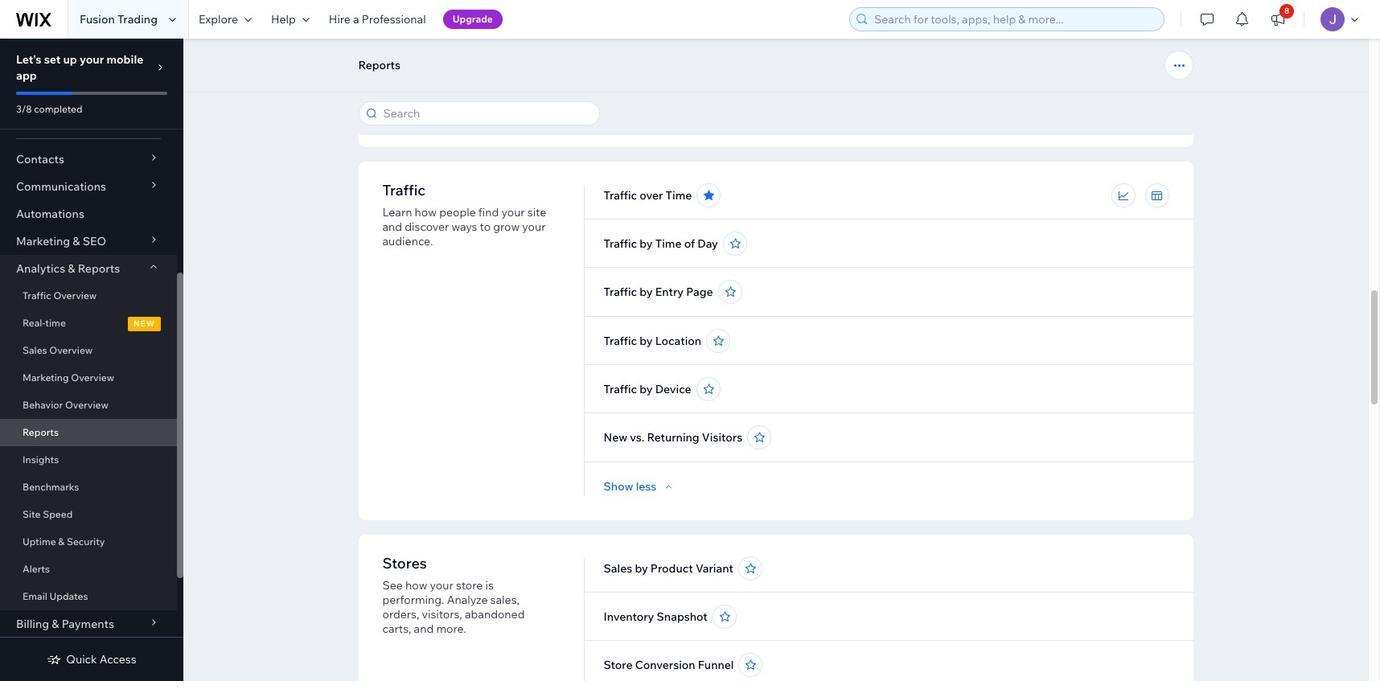 Task type: vqa. For each thing, say whether or not it's contained in the screenshot.
MY
no



Task type: locate. For each thing, give the bounding box(es) containing it.
1 less from the top
[[636, 106, 657, 121]]

automations
[[16, 207, 84, 221]]

upgrade button
[[443, 10, 503, 29]]

less
[[636, 106, 657, 121], [636, 480, 657, 494]]

1 vertical spatial sales
[[604, 562, 633, 576]]

marketing inside dropdown button
[[16, 234, 70, 249]]

& down marketing & seo
[[68, 262, 75, 276]]

0 vertical spatial and
[[383, 220, 402, 234]]

overview up marketing overview at left bottom
[[49, 344, 93, 356]]

1 show from the top
[[604, 106, 634, 121]]

behavior overview
[[23, 399, 108, 411]]

snapshot
[[657, 610, 708, 624]]

security
[[67, 536, 105, 548]]

conversion
[[635, 658, 696, 673]]

2 vertical spatial reports
[[23, 426, 59, 439]]

vs.
[[630, 431, 645, 445]]

traffic inside "link"
[[23, 290, 51, 302]]

sales up inventory
[[604, 562, 633, 576]]

your left store
[[430, 579, 454, 593]]

how right learn
[[415, 205, 437, 220]]

0 vertical spatial time
[[666, 188, 692, 203]]

0 vertical spatial less
[[636, 106, 657, 121]]

hire a professional link
[[319, 0, 436, 39]]

& for billing
[[52, 617, 59, 632]]

contacts
[[16, 152, 64, 167]]

and
[[383, 220, 402, 234], [414, 622, 434, 637]]

show less for first show less 'button' from the top of the page
[[604, 106, 657, 121]]

traffic down traffic over time
[[604, 237, 637, 251]]

traffic by entry page
[[604, 285, 713, 299]]

billing & payments button
[[0, 611, 177, 638]]

traffic
[[383, 181, 426, 200], [604, 188, 637, 203], [604, 237, 637, 251], [604, 285, 637, 299], [23, 290, 51, 302], [604, 334, 637, 348], [604, 382, 637, 397]]

sidebar element
[[0, 39, 183, 682]]

1 vertical spatial and
[[414, 622, 434, 637]]

trading
[[117, 12, 158, 27]]

marketing
[[16, 234, 70, 249], [23, 372, 69, 384]]

sales for sales overview
[[23, 344, 47, 356]]

1 vertical spatial marketing
[[23, 372, 69, 384]]

sales down real-
[[23, 344, 47, 356]]

0 vertical spatial reports
[[358, 58, 401, 72]]

traffic for traffic by entry page
[[604, 285, 637, 299]]

your right the up
[[80, 52, 104, 67]]

behavior overview link
[[0, 392, 177, 419]]

show less button
[[604, 106, 676, 121], [604, 480, 676, 494]]

quick
[[66, 653, 97, 667]]

communications button
[[0, 173, 177, 200]]

carts,
[[383, 622, 412, 637]]

alerts link
[[0, 556, 177, 583]]

time right 'over'
[[666, 188, 692, 203]]

learn
[[383, 205, 412, 220]]

payments
[[62, 617, 114, 632]]

by for location
[[640, 334, 653, 348]]

2 show less from the top
[[604, 480, 657, 494]]

stores
[[383, 554, 427, 573]]

to
[[480, 220, 491, 234]]

insights link
[[0, 447, 177, 474]]

1 vertical spatial show less
[[604, 480, 657, 494]]

& right uptime
[[58, 536, 65, 548]]

1 vertical spatial time
[[656, 237, 682, 251]]

reports inside button
[[358, 58, 401, 72]]

traffic inside traffic learn how people find your site and discover ways to grow your audience.
[[383, 181, 426, 200]]

set
[[44, 52, 61, 67]]

by left entry
[[640, 285, 653, 299]]

how
[[415, 205, 437, 220], [406, 579, 428, 593]]

traffic for traffic over time
[[604, 188, 637, 203]]

email
[[23, 591, 47, 603]]

find
[[479, 205, 499, 220]]

&
[[73, 234, 80, 249], [68, 262, 75, 276], [58, 536, 65, 548], [52, 617, 59, 632]]

marketing for marketing overview
[[23, 372, 69, 384]]

show less
[[604, 106, 657, 121], [604, 480, 657, 494]]

0 vertical spatial show less button
[[604, 106, 676, 121]]

1 horizontal spatial sales
[[604, 562, 633, 576]]

marketing up analytics
[[16, 234, 70, 249]]

0 horizontal spatial reports
[[23, 426, 59, 439]]

completed
[[34, 103, 82, 115]]

by left device
[[640, 382, 653, 397]]

show less for 2nd show less 'button'
[[604, 480, 657, 494]]

overview down the sales overview link
[[71, 372, 114, 384]]

sales inside the sales overview link
[[23, 344, 47, 356]]

how right see on the bottom left of the page
[[406, 579, 428, 593]]

billing
[[16, 617, 49, 632]]

overview down analytics & reports
[[53, 290, 97, 302]]

store
[[604, 658, 633, 673]]

and left discover on the top left of the page
[[383, 220, 402, 234]]

traffic up traffic by device
[[604, 334, 637, 348]]

reports up insights
[[23, 426, 59, 439]]

site speed
[[23, 509, 73, 521]]

1 show less from the top
[[604, 106, 657, 121]]

reports
[[358, 58, 401, 72], [78, 262, 120, 276], [23, 426, 59, 439]]

& for uptime
[[58, 536, 65, 548]]

your right the grow
[[522, 220, 546, 234]]

overview for traffic overview
[[53, 290, 97, 302]]

speed
[[43, 509, 73, 521]]

0 vertical spatial how
[[415, 205, 437, 220]]

sales
[[23, 344, 47, 356], [604, 562, 633, 576]]

by left of
[[640, 237, 653, 251]]

by left product
[[635, 562, 648, 576]]

sales by product variant
[[604, 562, 734, 576]]

traffic left entry
[[604, 285, 637, 299]]

traffic up learn
[[383, 181, 426, 200]]

2 horizontal spatial reports
[[358, 58, 401, 72]]

reports down the "hire a professional"
[[358, 58, 401, 72]]

0 vertical spatial sales
[[23, 344, 47, 356]]

traffic for traffic learn how people find your site and discover ways to grow your audience.
[[383, 181, 426, 200]]

people
[[439, 205, 476, 220]]

overview down marketing overview link
[[65, 399, 108, 411]]

traffic for traffic by location
[[604, 334, 637, 348]]

& left seo
[[73, 234, 80, 249]]

marketing overview
[[23, 372, 114, 384]]

see
[[383, 579, 403, 593]]

0 horizontal spatial sales
[[23, 344, 47, 356]]

performing.
[[383, 593, 445, 608]]

site
[[23, 509, 41, 521]]

show
[[604, 106, 634, 121], [604, 480, 634, 494]]

marketing up behavior
[[23, 372, 69, 384]]

reports down seo
[[78, 262, 120, 276]]

audience.
[[383, 234, 433, 249]]

0 vertical spatial marketing
[[16, 234, 70, 249]]

2 show from the top
[[604, 480, 634, 494]]

0 vertical spatial show
[[604, 106, 634, 121]]

device
[[656, 382, 692, 397]]

how inside stores see how your store is performing. analyze sales, orders, visitors, abandoned carts, and more.
[[406, 579, 428, 593]]

1 horizontal spatial reports
[[78, 262, 120, 276]]

reports link
[[0, 419, 177, 447]]

time for by
[[656, 237, 682, 251]]

orders,
[[383, 608, 419, 622]]

site
[[528, 205, 547, 220]]

traffic up new
[[604, 382, 637, 397]]

show for 2nd show less 'button'
[[604, 480, 634, 494]]

0 vertical spatial show less
[[604, 106, 657, 121]]

uptime
[[23, 536, 56, 548]]

stores see how your store is performing. analyze sales, orders, visitors, abandoned carts, and more.
[[383, 554, 525, 637]]

let's set up your mobile app
[[16, 52, 144, 83]]

2 less from the top
[[636, 480, 657, 494]]

traffic left 'over'
[[604, 188, 637, 203]]

& right 'billing' at left bottom
[[52, 617, 59, 632]]

and inside traffic learn how people find your site and discover ways to grow your audience.
[[383, 220, 402, 234]]

time left of
[[656, 237, 682, 251]]

real-
[[23, 317, 45, 329]]

1 vertical spatial show less button
[[604, 480, 676, 494]]

alerts
[[23, 563, 50, 575]]

and right carts,
[[414, 622, 434, 637]]

1 horizontal spatial and
[[414, 622, 434, 637]]

1 show less button from the top
[[604, 106, 676, 121]]

overview for sales overview
[[49, 344, 93, 356]]

email updates link
[[0, 583, 177, 611]]

1 vertical spatial show
[[604, 480, 634, 494]]

uptime & security
[[23, 536, 105, 548]]

contacts button
[[0, 146, 177, 173]]

traffic down analytics
[[23, 290, 51, 302]]

overview inside "link"
[[53, 290, 97, 302]]

traffic for traffic by device
[[604, 382, 637, 397]]

how inside traffic learn how people find your site and discover ways to grow your audience.
[[415, 205, 437, 220]]

1 vertical spatial less
[[636, 480, 657, 494]]

8
[[1285, 6, 1290, 16]]

returning
[[647, 431, 700, 445]]

1 vertical spatial how
[[406, 579, 428, 593]]

1 vertical spatial reports
[[78, 262, 120, 276]]

by left location
[[640, 334, 653, 348]]

how for traffic
[[415, 205, 437, 220]]

sales for sales by product variant
[[604, 562, 633, 576]]

0 horizontal spatial and
[[383, 220, 402, 234]]



Task type: describe. For each thing, give the bounding box(es) containing it.
ways
[[452, 220, 478, 234]]

reports button
[[350, 53, 409, 77]]

email updates
[[23, 591, 88, 603]]

new
[[134, 319, 155, 329]]

inventory snapshot
[[604, 610, 708, 624]]

sales overview link
[[0, 337, 177, 365]]

visitors
[[702, 431, 743, 445]]

communications
[[16, 179, 106, 194]]

is
[[486, 579, 494, 593]]

day
[[698, 237, 719, 251]]

& for analytics
[[68, 262, 75, 276]]

fusion trading
[[80, 12, 158, 27]]

2 show less button from the top
[[604, 480, 676, 494]]

behavior
[[23, 399, 63, 411]]

over
[[640, 188, 663, 203]]

reports for reports link on the bottom left of the page
[[23, 426, 59, 439]]

by for product
[[635, 562, 648, 576]]

Search field
[[379, 102, 594, 125]]

time for over
[[666, 188, 692, 203]]

help button
[[262, 0, 319, 39]]

8 button
[[1261, 0, 1296, 39]]

overview for marketing overview
[[71, 372, 114, 384]]

traffic by time of day
[[604, 237, 719, 251]]

less for first show less 'button' from the top of the page
[[636, 106, 657, 121]]

let's
[[16, 52, 42, 67]]

by for time
[[640, 237, 653, 251]]

insights
[[23, 454, 59, 466]]

3/8 completed
[[16, 103, 82, 115]]

traffic overview link
[[0, 282, 177, 310]]

traffic for traffic overview
[[23, 290, 51, 302]]

billing & payments
[[16, 617, 114, 632]]

less for 2nd show less 'button'
[[636, 480, 657, 494]]

how for stores
[[406, 579, 428, 593]]

overview for behavior overview
[[65, 399, 108, 411]]

professional
[[362, 12, 426, 27]]

automations link
[[0, 200, 177, 228]]

store
[[456, 579, 483, 593]]

explore
[[199, 12, 238, 27]]

real-time
[[23, 317, 66, 329]]

quick access
[[66, 653, 137, 667]]

traffic learn how people find your site and discover ways to grow your audience.
[[383, 181, 547, 249]]

analytics
[[16, 262, 65, 276]]

your left site
[[502, 205, 525, 220]]

traffic for traffic by time of day
[[604, 237, 637, 251]]

quick access button
[[47, 653, 137, 667]]

& for marketing
[[73, 234, 80, 249]]

by for entry
[[640, 285, 653, 299]]

your inside stores see how your store is performing. analyze sales, orders, visitors, abandoned carts, and more.
[[430, 579, 454, 593]]

reports for reports button
[[358, 58, 401, 72]]

access
[[100, 653, 137, 667]]

help
[[271, 12, 296, 27]]

marketing & seo button
[[0, 228, 177, 255]]

product
[[651, 562, 693, 576]]

discover
[[405, 220, 449, 234]]

hire
[[329, 12, 351, 27]]

sales,
[[491, 593, 520, 608]]

traffic by device
[[604, 382, 692, 397]]

traffic over time
[[604, 188, 692, 203]]

seo
[[83, 234, 106, 249]]

more.
[[436, 622, 466, 637]]

3/8
[[16, 103, 32, 115]]

analytics & reports button
[[0, 255, 177, 282]]

variant
[[696, 562, 734, 576]]

hire a professional
[[329, 12, 426, 27]]

store conversion funnel
[[604, 658, 734, 673]]

your inside let's set up your mobile app
[[80, 52, 104, 67]]

a
[[353, 12, 359, 27]]

entry
[[656, 285, 684, 299]]

reports inside dropdown button
[[78, 262, 120, 276]]

by for device
[[640, 382, 653, 397]]

updates
[[50, 591, 88, 603]]

analytics & reports
[[16, 262, 120, 276]]

new
[[604, 431, 628, 445]]

visitors,
[[422, 608, 463, 622]]

benchmarks
[[23, 481, 79, 493]]

up
[[63, 52, 77, 67]]

mobile
[[107, 52, 144, 67]]

of
[[685, 237, 695, 251]]

traffic overview
[[23, 290, 97, 302]]

traffic by location
[[604, 334, 702, 348]]

time
[[45, 317, 66, 329]]

funnel
[[698, 658, 734, 673]]

grow
[[493, 220, 520, 234]]

show for first show less 'button' from the top of the page
[[604, 106, 634, 121]]

new vs. returning visitors
[[604, 431, 743, 445]]

Search for tools, apps, help & more... field
[[870, 8, 1160, 31]]

page
[[687, 285, 713, 299]]

location
[[656, 334, 702, 348]]

and inside stores see how your store is performing. analyze sales, orders, visitors, abandoned carts, and more.
[[414, 622, 434, 637]]

marketing for marketing & seo
[[16, 234, 70, 249]]

marketing overview link
[[0, 365, 177, 392]]

fusion
[[80, 12, 115, 27]]



